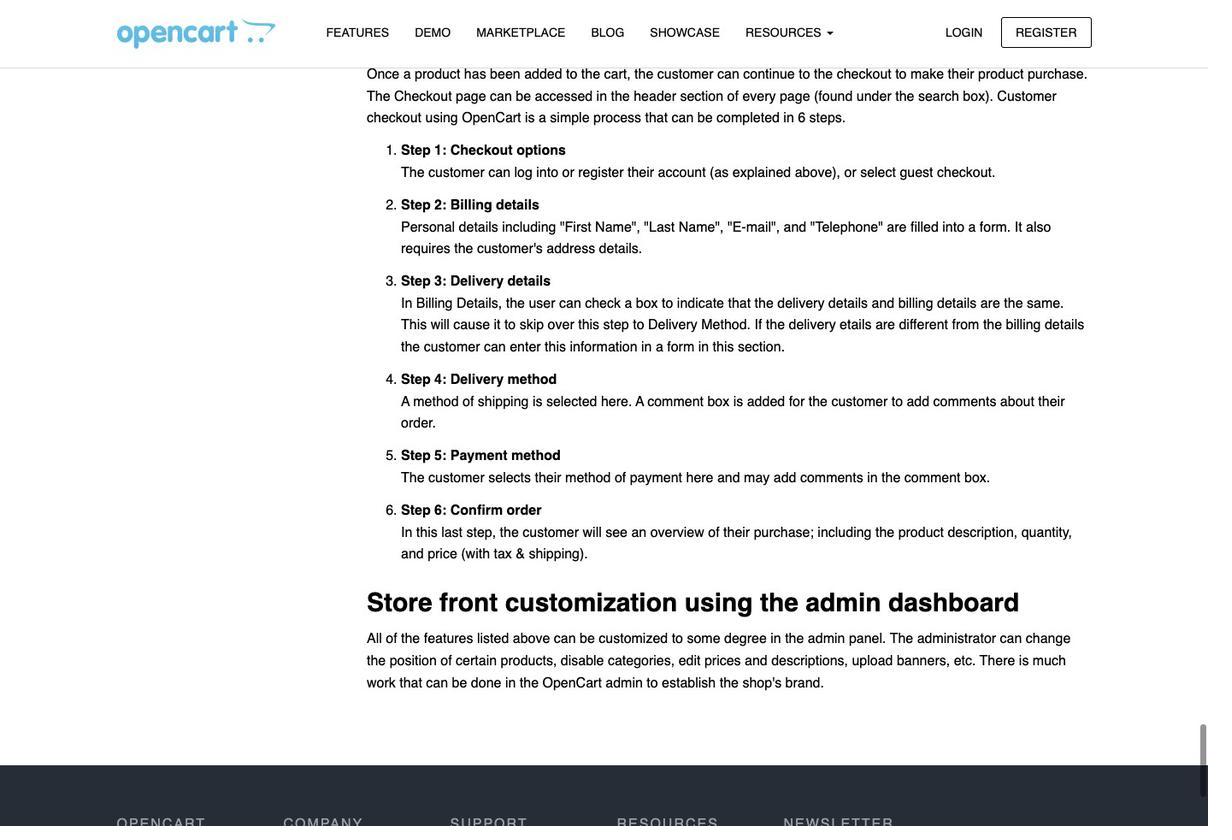 Task type: describe. For each thing, give the bounding box(es) containing it.
be down 'section' on the top of page
[[698, 111, 713, 126]]

to inside step 4: delivery method a method of shipping is selected here. a comment box is added for the customer to add comments about their order.
[[892, 394, 903, 410]]

a right once
[[404, 67, 411, 82]]

2 vertical spatial are
[[876, 318, 896, 333]]

that inside step 3: delivery details in billing details, the user can check a box to indicate that the delivery details and billing details are the same. this will cause it to skip over this step to delivery method. if the delivery etails are different from the billing details the customer can enter this information in a form in this section.
[[728, 296, 751, 311]]

a left form
[[656, 340, 664, 355]]

into inside step 1: checkout options the customer can log into or register their account (as explained above), or select guest checkout.
[[537, 165, 559, 180]]

above),
[[795, 165, 841, 180]]

here
[[687, 471, 714, 486]]

customer inside step 4: delivery method a method of shipping is selected here. a comment box is added for the customer to add comments about their order.
[[832, 394, 888, 410]]

features link
[[314, 18, 402, 48]]

step 6: confirm order in this last step, the customer will see an overview of their purchase; including the product description, quantity, and price (with tax & shipping).
[[401, 503, 1073, 562]]

this down method.
[[713, 340, 734, 355]]

comments inside step 5: payment method the customer selects their method of payment here and may add comments in the comment box.
[[801, 471, 864, 486]]

step 3: delivery details in billing details, the user can check a box to indicate that the delivery details and billing details are the same. this will cause it to skip over this step to delivery method. if the delivery etails are different from the billing details the customer can enter this information in a form in this section.
[[401, 274, 1085, 355]]

customer inside once a product has been added to the cart, the customer can continue to the checkout to make their product purchase. the checkout page can be accessed in the header section of every page (found under the search box). customer checkout using opencart is a simple process that can be completed in 6 steps.
[[658, 67, 714, 82]]

completed
[[717, 111, 780, 126]]

disable
[[561, 654, 604, 669]]

in for in billing details, the user can check a box to indicate that the delivery details and billing details are the same. this will cause it to skip over this step to delivery method. if the delivery etails are different from the billing details the customer can enter this information in a form in this section.
[[401, 296, 413, 311]]

description,
[[948, 525, 1018, 540]]

to left indicate
[[662, 296, 674, 311]]

added inside step 4: delivery method a method of shipping is selected here. a comment box is added for the customer to add comments about their order.
[[747, 394, 786, 410]]

above
[[513, 632, 550, 647]]

1 name", from the left
[[596, 219, 641, 235]]

price
[[428, 547, 458, 562]]

checkout.
[[938, 165, 996, 180]]

register
[[1016, 25, 1078, 39]]

step 5: payment method the customer selects their method of payment here and may add comments in the comment box.
[[401, 449, 991, 486]]

using inside once a product has been added to the cart, the customer can continue to the checkout to make their product purchase. the checkout page can be accessed in the header section of every page (found under the search box). customer checkout using opencart is a simple process that can be completed in 6 steps.
[[426, 111, 458, 126]]

selected
[[547, 394, 598, 410]]

1:
[[435, 143, 447, 159]]

1 or from the left
[[563, 165, 575, 180]]

selects
[[489, 471, 531, 486]]

products,
[[501, 654, 557, 669]]

all
[[367, 632, 382, 647]]

product for step 6: confirm order in this last step, the customer will see an overview of their purchase; including the product description, quantity, and price (with tax & shipping).
[[899, 525, 945, 540]]

an
[[632, 525, 647, 540]]

overview
[[651, 525, 705, 540]]

can down been in the top left of the page
[[490, 89, 512, 104]]

a left simple
[[539, 111, 547, 126]]

to right continue at the top right of the page
[[799, 67, 811, 82]]

0 vertical spatial admin
[[806, 588, 882, 618]]

0 vertical spatial checkout
[[837, 67, 892, 82]]

step 1: checkout options the customer can log into or register their account (as explained above), or select guest checkout.
[[401, 143, 996, 180]]

user
[[529, 296, 556, 311]]

will inside step 3: delivery details in billing details, the user can check a box to indicate that the delivery details and billing details are the same. this will cause it to skip over this step to delivery method. if the delivery etails are different from the billing details the customer can enter this information in a form in this section.
[[431, 318, 450, 333]]

including inside "step 6: confirm order in this last step, the customer will see an overview of their purchase; including the product description, quantity, and price (with tax & shipping)."
[[818, 525, 872, 540]]

added inside once a product has been added to the cart, the customer can continue to the checkout to make their product purchase. the checkout page can be accessed in the header section of every page (found under the search box). customer checkout using opencart is a simple process that can be completed in 6 steps.
[[525, 67, 563, 82]]

steps.
[[810, 111, 846, 126]]

delivery for method
[[451, 372, 504, 388]]

confirm
[[451, 503, 503, 519]]

1 vertical spatial admin
[[808, 632, 846, 647]]

guest
[[900, 165, 934, 180]]

purchase;
[[754, 525, 814, 540]]

method.
[[702, 318, 751, 333]]

shipping
[[478, 394, 529, 410]]

details up "user"
[[508, 274, 551, 289]]

store
[[367, 588, 433, 618]]

log
[[515, 165, 533, 180]]

step 4: delivery method a method of shipping is selected here. a comment box is added for the customer to add comments about their order.
[[401, 372, 1066, 431]]

1 vertical spatial delivery
[[649, 318, 698, 333]]

can up 'section' on the top of page
[[718, 67, 740, 82]]

customer inside step 5: payment method the customer selects their method of payment here and may add comments in the comment box.
[[429, 471, 485, 486]]

6:
[[435, 503, 447, 519]]

their inside once a product has been added to the cart, the customer can continue to the checkout to make their product purchase. the checkout page can be accessed in the header section of every page (found under the search box). customer checkout using opencart is a simple process that can be completed in 6 steps.
[[948, 67, 975, 82]]

to up edit
[[672, 632, 684, 647]]

etails
[[840, 318, 872, 333]]

once a product has been added to the cart, the customer can continue to the checkout to make their product purchase. the checkout page can be accessed in the header section of every page (found under the search box). customer checkout using opencart is a simple process that can be completed in 6 steps.
[[367, 67, 1088, 126]]

add inside step 4: delivery method a method of shipping is selected here. a comment box is added for the customer to add comments about their order.
[[907, 394, 930, 410]]

(found
[[814, 89, 853, 104]]

there
[[980, 654, 1016, 669]]

3:
[[435, 274, 447, 289]]

and inside all of the features listed above can be customized to some degree in the admin panel. the administrator can change the position of certain products, disable categories, edit prices and descriptions, upload banners, etc. there is much work that can be done in the opencart admin to establish the shop's brand.
[[745, 654, 768, 669]]

of inside "step 6: confirm order in this last step, the customer will see an overview of their purchase; including the product description, quantity, and price (with tax & shipping)."
[[709, 525, 720, 540]]

much
[[1033, 654, 1067, 669]]

under
[[857, 89, 892, 104]]

1 vertical spatial checkout
[[367, 111, 422, 126]]

0 horizontal spatial billing
[[899, 296, 934, 311]]

is left the selected
[[533, 394, 543, 410]]

details down same.
[[1045, 318, 1085, 333]]

may
[[744, 471, 770, 486]]

can down it
[[484, 340, 506, 355]]

be up disable
[[580, 632, 595, 647]]

their inside "step 6: confirm order in this last step, the customer will see an overview of their purchase; including the product description, quantity, and price (with tax & shipping)."
[[724, 525, 750, 540]]

4:
[[435, 372, 447, 388]]

resources
[[746, 26, 825, 39]]

checkout inside step 1: checkout options the customer can log into or register their account (as explained above), or select guest checkout.
[[451, 143, 513, 159]]

opencart - open source shopping cart solution image
[[117, 18, 275, 49]]

has
[[464, 67, 486, 82]]

step for step 2: billing details personal details including "first name", "last name", "e-mail", and "telephone" are filled into a form. it also requires the customer's address details.
[[401, 198, 431, 213]]

the inside step 5: payment method the customer selects their method of payment here and may add comments in the comment box.
[[882, 471, 901, 486]]

if
[[755, 318, 763, 333]]

form.
[[980, 219, 1012, 235]]

account
[[658, 165, 706, 180]]

2 or from the left
[[845, 165, 857, 180]]

process
[[594, 111, 642, 126]]

degree
[[725, 632, 767, 647]]

administrator
[[918, 632, 997, 647]]

for
[[789, 394, 805, 410]]

make
[[911, 67, 945, 82]]

register
[[579, 165, 624, 180]]

select
[[861, 165, 897, 180]]

step,
[[467, 525, 496, 540]]

about
[[1001, 394, 1035, 410]]

simple
[[550, 111, 590, 126]]

are inside step 2: billing details personal details including "first name", "last name", "e-mail", and "telephone" are filled into a form. it also requires the customer's address details.
[[888, 219, 907, 235]]

be down been in the top left of the page
[[516, 89, 531, 104]]

can up disable
[[554, 632, 576, 647]]

comment inside step 4: delivery method a method of shipping is selected here. a comment box is added for the customer to add comments about their order.
[[648, 394, 704, 410]]

2 vertical spatial admin
[[606, 675, 643, 691]]

cause
[[454, 318, 490, 333]]

cart,
[[604, 67, 631, 82]]

step for step 5: payment method the customer selects their method of payment here and may add comments in the comment box.
[[401, 449, 431, 464]]

details up customer's
[[459, 219, 499, 235]]

personal
[[401, 219, 455, 235]]

box inside step 3: delivery details in billing details, the user can check a box to indicate that the delivery details and billing details are the same. this will cause it to skip over this step to delivery method. if the delivery etails are different from the billing details the customer can enter this information in a form in this section.
[[636, 296, 658, 311]]

login
[[946, 25, 983, 39]]

and inside "step 6: confirm order in this last step, the customer will see an overview of their purchase; including the product description, quantity, and price (with tax & shipping)."
[[401, 547, 424, 562]]

to down categories,
[[647, 675, 658, 691]]

details,
[[457, 296, 502, 311]]

their inside step 5: payment method the customer selects their method of payment here and may add comments in the comment box.
[[535, 471, 562, 486]]

change
[[1026, 632, 1071, 647]]

step for step 1: checkout options the customer can log into or register their account (as explained above), or select guest checkout.
[[401, 143, 431, 159]]

step 2: billing details personal details including "first name", "last name", "e-mail", and "telephone" are filled into a form. it also requires the customer's address details.
[[401, 198, 1052, 257]]

2 a from the left
[[636, 394, 644, 410]]

including inside step 2: billing details personal details including "first name", "last name", "e-mail", and "telephone" are filled into a form. it also requires the customer's address details.
[[502, 219, 556, 235]]

position
[[390, 654, 437, 669]]

last
[[442, 525, 463, 540]]

the inside once a product has been added to the cart, the customer can continue to the checkout to make their product purchase. the checkout page can be accessed in the header section of every page (found under the search box). customer checkout using opencart is a simple process that can be completed in 6 steps.
[[367, 89, 391, 104]]

can inside step 1: checkout options the customer can log into or register their account (as explained above), or select guest checkout.
[[489, 165, 511, 180]]

their inside step 4: delivery method a method of shipping is selected here. a comment box is added for the customer to add comments about their order.
[[1039, 394, 1066, 410]]

"first
[[560, 219, 592, 235]]

of inside step 5: payment method the customer selects their method of payment here and may add comments in the comment box.
[[615, 471, 626, 486]]

details.
[[599, 241, 643, 257]]

method down 4:
[[413, 394, 459, 410]]

here.
[[601, 394, 633, 410]]

form
[[668, 340, 695, 355]]

features
[[326, 26, 389, 39]]

categories,
[[608, 654, 675, 669]]

order.
[[401, 416, 436, 431]]

skip
[[520, 318, 544, 333]]

customized
[[599, 632, 668, 647]]

customization
[[505, 588, 678, 618]]



Task type: vqa. For each thing, say whether or not it's contained in the screenshot.
THE PAGES
no



Task type: locate. For each thing, give the bounding box(es) containing it.
or left select
[[845, 165, 857, 180]]

section.
[[738, 340, 785, 355]]

1 horizontal spatial including
[[818, 525, 872, 540]]

can up 'over' on the left top of page
[[559, 296, 582, 311]]

box).
[[964, 89, 994, 104]]

0 horizontal spatial added
[[525, 67, 563, 82]]

0 horizontal spatial checkout
[[367, 111, 422, 126]]

continue
[[744, 67, 795, 82]]

1 horizontal spatial that
[[645, 111, 668, 126]]

opencart inside all of the features listed above can be customized to some degree in the admin panel. the administrator can change the position of certain products, disable categories, edit prices and descriptions, upload banners, etc. there is much work that can be done in the opencart admin to establish the shop's brand.
[[543, 675, 602, 691]]

are left filled
[[888, 219, 907, 235]]

2 horizontal spatial product
[[979, 67, 1024, 82]]

filled
[[911, 219, 939, 235]]

product
[[415, 67, 461, 82], [979, 67, 1024, 82], [899, 525, 945, 540]]

done
[[471, 675, 502, 691]]

of right all on the bottom left of the page
[[386, 632, 397, 647]]

1 horizontal spatial or
[[845, 165, 857, 180]]

1 vertical spatial opencart
[[543, 675, 602, 691]]

comment inside step 5: payment method the customer selects their method of payment here and may add comments in the comment box.
[[905, 471, 961, 486]]

using up the 1:
[[426, 111, 458, 126]]

in left the last
[[401, 525, 413, 540]]

0 vertical spatial that
[[645, 111, 668, 126]]

product left description,
[[899, 525, 945, 540]]

product for once a product has been added to the cart, the customer can continue to the checkout to make their product purchase. the checkout page can be accessed in the header section of every page (found under the search box). customer checkout using opencart is a simple process that can be completed in 6 steps.
[[979, 67, 1024, 82]]

delivery
[[778, 296, 825, 311], [789, 318, 836, 333]]

0 horizontal spatial comments
[[801, 471, 864, 486]]

1 horizontal spatial using
[[685, 588, 753, 618]]

0 vertical spatial added
[[525, 67, 563, 82]]

customer down 5:
[[429, 471, 485, 486]]

brand.
[[786, 675, 825, 691]]

of left shipping
[[463, 394, 474, 410]]

billing inside step 2: billing details personal details including "first name", "last name", "e-mail", and "telephone" are filled into a form. it also requires the customer's address details.
[[451, 198, 493, 213]]

quantity,
[[1022, 525, 1073, 540]]

same.
[[1027, 296, 1065, 311]]

is inside once a product has been added to the cart, the customer can continue to the checkout to make their product purchase. the checkout page can be accessed in the header section of every page (found under the search box). customer checkout using opencart is a simple process that can be completed in 6 steps.
[[525, 111, 535, 126]]

this down 'over' on the left top of page
[[545, 340, 566, 355]]

0 horizontal spatial including
[[502, 219, 556, 235]]

to right step
[[633, 318, 645, 333]]

section
[[681, 89, 724, 104]]

the inside all of the features listed above can be customized to some degree in the admin panel. the administrator can change the position of certain products, disable categories, edit prices and descriptions, upload banners, etc. there is much work that can be done in the opencart admin to establish the shop's brand.
[[890, 632, 914, 647]]

of left payment
[[615, 471, 626, 486]]

0 horizontal spatial that
[[400, 675, 423, 691]]

0 vertical spatial billing
[[899, 296, 934, 311]]

of left the "every"
[[728, 89, 739, 104]]

0 vertical spatial delivery
[[778, 296, 825, 311]]

admin up descriptions,
[[808, 632, 846, 647]]

checkout up once
[[367, 29, 461, 53]]

step for step 4: delivery method a method of shipping is selected here. a comment box is added for the customer to add comments about their order.
[[401, 372, 431, 388]]

5 step from the top
[[401, 449, 431, 464]]

0 vertical spatial including
[[502, 219, 556, 235]]

is inside all of the features listed above can be customized to some degree in the admin panel. the administrator can change the position of certain products, disable categories, edit prices and descriptions, upload banners, etc. there is much work that can be done in the opencart admin to establish the shop's brand.
[[1020, 654, 1030, 669]]

0 vertical spatial into
[[537, 165, 559, 180]]

and down "telephone"
[[872, 296, 895, 311]]

it
[[494, 318, 501, 333]]

added left for
[[747, 394, 786, 410]]

opencart inside once a product has been added to the cart, the customer can continue to the checkout to make their product purchase. the checkout page can be accessed in the header section of every page (found under the search box). customer checkout using opencart is a simple process that can be completed in 6 steps.
[[462, 111, 521, 126]]

will inside "step 6: confirm order in this last step, the customer will see an overview of their purchase; including the product description, quantity, and price (with tax & shipping)."
[[583, 525, 602, 540]]

step left 6:
[[401, 503, 431, 519]]

billing inside step 3: delivery details in billing details, the user can check a box to indicate that the delivery details and billing details are the same. this will cause it to skip over this step to delivery method. if the delivery etails are different from the billing details the customer can enter this information in a form in this section.
[[416, 296, 453, 311]]

their right selects on the bottom left of page
[[535, 471, 562, 486]]

into right filled
[[943, 219, 965, 235]]

admin down categories,
[[606, 675, 643, 691]]

customer up 'section' on the top of page
[[658, 67, 714, 82]]

2 vertical spatial that
[[400, 675, 423, 691]]

1 vertical spatial that
[[728, 296, 751, 311]]

comment left the box.
[[905, 471, 961, 486]]

&
[[516, 547, 525, 562]]

this inside "step 6: confirm order in this last step, the customer will see an overview of their purchase; including the product description, quantity, and price (with tax & shipping)."
[[416, 525, 438, 540]]

marketplace link
[[464, 18, 579, 48]]

that down the position
[[400, 675, 423, 691]]

customer inside step 3: delivery details in billing details, the user can check a box to indicate that the delivery details and billing details are the same. this will cause it to skip over this step to delivery method. if the delivery etails are different from the billing details the customer can enter this information in a form in this section.
[[424, 340, 480, 355]]

banners,
[[897, 654, 951, 669]]

2 vertical spatial checkout
[[451, 143, 513, 159]]

and
[[784, 219, 807, 235], [872, 296, 895, 311], [718, 471, 741, 486], [401, 547, 424, 562], [745, 654, 768, 669]]

1 horizontal spatial a
[[636, 394, 644, 410]]

checkout up under
[[837, 67, 892, 82]]

and left price
[[401, 547, 424, 562]]

the up personal
[[401, 165, 425, 180]]

add inside step 5: payment method the customer selects their method of payment here and may add comments in the comment box.
[[774, 471, 797, 486]]

0 horizontal spatial name",
[[596, 219, 641, 235]]

can
[[718, 67, 740, 82], [490, 89, 512, 104], [672, 111, 694, 126], [489, 165, 511, 180], [559, 296, 582, 311], [484, 340, 506, 355], [554, 632, 576, 647], [1001, 632, 1023, 647], [426, 675, 448, 691]]

step for step 3: delivery details in billing details, the user can check a box to indicate that the delivery details and billing details are the same. this will cause it to skip over this step to delivery method. if the delivery etails are different from the billing details the customer can enter this information in a form in this section.
[[401, 274, 431, 289]]

and inside step 3: delivery details in billing details, the user can check a box to indicate that the delivery details and billing details are the same. this will cause it to skip over this step to delivery method. if the delivery etails are different from the billing details the customer can enter this information in a form in this section.
[[872, 296, 895, 311]]

delivery up shipping
[[451, 372, 504, 388]]

method
[[508, 372, 557, 388], [413, 394, 459, 410], [512, 449, 561, 464], [566, 471, 611, 486]]

0 vertical spatial delivery
[[451, 274, 504, 289]]

will left see
[[583, 525, 602, 540]]

mail",
[[747, 219, 780, 235]]

1 a from the left
[[401, 394, 410, 410]]

a up step
[[625, 296, 633, 311]]

indicate
[[677, 296, 725, 311]]

a up order.
[[401, 394, 410, 410]]

1 vertical spatial in
[[401, 525, 413, 540]]

is left for
[[734, 394, 744, 410]]

name", left '"e-' at the top of the page
[[679, 219, 724, 235]]

over
[[548, 318, 575, 333]]

2 horizontal spatial that
[[728, 296, 751, 311]]

page
[[456, 89, 487, 104], [780, 89, 811, 104]]

opencart
[[462, 111, 521, 126], [543, 675, 602, 691]]

0 horizontal spatial add
[[774, 471, 797, 486]]

enter
[[510, 340, 541, 355]]

that inside once a product has been added to the cart, the customer can continue to the checkout to make their product purchase. the checkout page can be accessed in the header section of every page (found under the search box). customer checkout using opencart is a simple process that can be completed in 6 steps.
[[645, 111, 668, 126]]

once
[[367, 67, 400, 82]]

0 vertical spatial checkout
[[367, 29, 461, 53]]

comments up purchase;
[[801, 471, 864, 486]]

checkout down once
[[367, 111, 422, 126]]

1 vertical spatial billing
[[416, 296, 453, 311]]

step inside step 3: delivery details in billing details, the user can check a box to indicate that the delivery details and billing details are the same. this will cause it to skip over this step to delivery method. if the delivery etails are different from the billing details the customer can enter this information in a form in this section.
[[401, 274, 431, 289]]

step for step 6: confirm order in this last step, the customer will see an overview of their purchase; including the product description, quantity, and price (with tax & shipping).
[[401, 503, 431, 519]]

1 horizontal spatial comments
[[934, 394, 997, 410]]

billing up different
[[899, 296, 934, 311]]

their left purchase;
[[724, 525, 750, 540]]

step inside "step 6: confirm order in this last step, the customer will see an overview of their purchase; including the product description, quantity, and price (with tax & shipping)."
[[401, 503, 431, 519]]

billing down same.
[[1007, 318, 1042, 333]]

edit
[[679, 654, 701, 669]]

delivery up details,
[[451, 274, 504, 289]]

method down enter
[[508, 372, 557, 388]]

their inside step 1: checkout options the customer can log into or register their account (as explained above), or select guest checkout.
[[628, 165, 655, 180]]

a left form.
[[969, 219, 977, 235]]

the inside step 4: delivery method a method of shipping is selected here. a comment box is added for the customer to add comments about their order.
[[809, 394, 828, 410]]

in inside step 5: payment method the customer selects their method of payment here and may add comments in the comment box.
[[868, 471, 878, 486]]

1 step from the top
[[401, 143, 431, 159]]

information
[[570, 340, 638, 355]]

resources link
[[733, 18, 847, 48]]

blog
[[592, 26, 625, 39]]

can down the position
[[426, 675, 448, 691]]

can down 'section' on the top of page
[[672, 111, 694, 126]]

2 in from the top
[[401, 525, 413, 540]]

customer right for
[[832, 394, 888, 410]]

product inside "step 6: confirm order in this last step, the customer will see an overview of their purchase; including the product description, quantity, and price (with tax & shipping)."
[[899, 525, 945, 540]]

customer down cause
[[424, 340, 480, 355]]

1 horizontal spatial checkout
[[837, 67, 892, 82]]

1 horizontal spatial added
[[747, 394, 786, 410]]

customer inside step 1: checkout options the customer can log into or register their account (as explained above), or select guest checkout.
[[429, 165, 485, 180]]

demo link
[[402, 18, 464, 48]]

0 horizontal spatial will
[[431, 318, 450, 333]]

of inside step 4: delivery method a method of shipping is selected here. a comment box is added for the customer to add comments about their order.
[[463, 394, 474, 410]]

and inside step 5: payment method the customer selects their method of payment here and may add comments in the comment box.
[[718, 471, 741, 486]]

1 horizontal spatial page
[[780, 89, 811, 104]]

0 horizontal spatial into
[[537, 165, 559, 180]]

"last
[[645, 219, 675, 235]]

comment down form
[[648, 394, 704, 410]]

be left done at the left bottom of the page
[[452, 675, 467, 691]]

1 vertical spatial including
[[818, 525, 872, 540]]

"e-
[[728, 219, 747, 235]]

1 vertical spatial add
[[774, 471, 797, 486]]

1 vertical spatial into
[[943, 219, 965, 235]]

step left 3:
[[401, 274, 431, 289]]

and left 'may'
[[718, 471, 741, 486]]

1 vertical spatial box
[[708, 394, 730, 410]]

that inside all of the features listed above can be customized to some degree in the admin panel. the administrator can change the position of certain products, disable categories, edit prices and descriptions, upload banners, etc. there is much work that can be done in the opencart admin to establish the shop's brand.
[[400, 675, 423, 691]]

1 horizontal spatial add
[[907, 394, 930, 410]]

in
[[597, 89, 608, 104], [784, 111, 795, 126], [642, 340, 652, 355], [699, 340, 709, 355], [868, 471, 878, 486], [771, 632, 782, 647], [506, 675, 516, 691]]

to right it
[[505, 318, 516, 333]]

0 horizontal spatial box
[[636, 296, 658, 311]]

to left make
[[896, 67, 907, 82]]

this down check
[[578, 318, 600, 333]]

1 horizontal spatial into
[[943, 219, 965, 235]]

1 vertical spatial will
[[583, 525, 602, 540]]

it
[[1015, 219, 1023, 235]]

0 vertical spatial opencart
[[462, 111, 521, 126]]

0 vertical spatial add
[[907, 394, 930, 410]]

header
[[634, 89, 677, 104]]

this left the last
[[416, 525, 438, 540]]

step inside step 4: delivery method a method of shipping is selected here. a comment box is added for the customer to add comments about their order.
[[401, 372, 431, 388]]

the
[[582, 67, 601, 82], [635, 67, 654, 82], [814, 67, 834, 82], [611, 89, 630, 104], [896, 89, 915, 104], [455, 241, 474, 257], [506, 296, 525, 311], [755, 296, 774, 311], [1005, 296, 1024, 311], [766, 318, 785, 333], [984, 318, 1003, 333], [401, 340, 420, 355], [809, 394, 828, 410], [882, 471, 901, 486], [500, 525, 519, 540], [876, 525, 895, 540], [761, 588, 799, 618], [401, 632, 420, 647], [786, 632, 805, 647], [367, 654, 386, 669], [520, 675, 539, 691], [720, 675, 739, 691]]

the down once
[[367, 89, 391, 104]]

1 vertical spatial using
[[685, 588, 753, 618]]

1 vertical spatial delivery
[[789, 318, 836, 333]]

certain
[[456, 654, 497, 669]]

delivery
[[451, 274, 504, 289], [649, 318, 698, 333], [451, 372, 504, 388]]

details up from
[[938, 296, 977, 311]]

1 vertical spatial comments
[[801, 471, 864, 486]]

shop's
[[743, 675, 782, 691]]

2 name", from the left
[[679, 219, 724, 235]]

blog link
[[579, 18, 638, 48]]

box right check
[[636, 296, 658, 311]]

1 horizontal spatial product
[[899, 525, 945, 540]]

checkout right the 1:
[[451, 143, 513, 159]]

0 vertical spatial in
[[401, 296, 413, 311]]

to up accessed
[[566, 67, 578, 82]]

are right etails
[[876, 318, 896, 333]]

that up method.
[[728, 296, 751, 311]]

and inside step 2: billing details personal details including "first name", "last name", "e-mail", and "telephone" are filled into a form. it also requires the customer's address details.
[[784, 219, 807, 235]]

1 horizontal spatial box
[[708, 394, 730, 410]]

(as
[[710, 165, 729, 180]]

a inside step 2: billing details personal details including "first name", "last name", "e-mail", and "telephone" are filled into a form. it also requires the customer's address details.
[[969, 219, 977, 235]]

1 horizontal spatial will
[[583, 525, 602, 540]]

all of the features listed above can be customized to some degree in the admin panel. the administrator can change the position of certain products, disable categories, edit prices and descriptions, upload banners, etc. there is much work that can be done in the opencart admin to establish the shop's brand.
[[367, 632, 1071, 691]]

store front customization using the admin dashboard
[[367, 588, 1020, 618]]

0 vertical spatial billing
[[451, 198, 493, 213]]

1 in from the top
[[401, 296, 413, 311]]

box inside step 4: delivery method a method of shipping is selected here. a comment box is added for the customer to add comments about their order.
[[708, 394, 730, 410]]

customer inside "step 6: confirm order in this last step, the customer will see an overview of their purchase; including the product description, quantity, and price (with tax & shipping)."
[[523, 525, 579, 540]]

1 vertical spatial comment
[[905, 471, 961, 486]]

the inside step 1: checkout options the customer can log into or register their account (as explained above), or select guest checkout.
[[401, 165, 425, 180]]

2 vertical spatial delivery
[[451, 372, 504, 388]]

admin up panel.
[[806, 588, 882, 618]]

in
[[401, 296, 413, 311], [401, 525, 413, 540]]

comments inside step 4: delivery method a method of shipping is selected here. a comment box is added for the customer to add comments about their order.
[[934, 394, 997, 410]]

0 horizontal spatial page
[[456, 89, 487, 104]]

of down features
[[441, 654, 452, 669]]

into down options
[[537, 165, 559, 180]]

step inside step 5: payment method the customer selects their method of payment here and may add comments in the comment box.
[[401, 449, 431, 464]]

in for in this last step, the customer will see an overview of their purchase; including the product description, quantity, and price (with tax & shipping).
[[401, 525, 413, 540]]

step
[[401, 143, 431, 159], [401, 198, 431, 213], [401, 274, 431, 289], [401, 372, 431, 388], [401, 449, 431, 464], [401, 503, 431, 519]]

be
[[516, 89, 531, 104], [698, 111, 713, 126], [580, 632, 595, 647], [452, 675, 467, 691]]

1 vertical spatial checkout
[[394, 89, 452, 104]]

1 page from the left
[[456, 89, 487, 104]]

dashboard
[[889, 588, 1020, 618]]

0 horizontal spatial product
[[415, 67, 461, 82]]

1 horizontal spatial comment
[[905, 471, 961, 486]]

0 vertical spatial using
[[426, 111, 458, 126]]

address
[[547, 241, 596, 257]]

product left has
[[415, 67, 461, 82]]

details down log
[[496, 198, 540, 213]]

delivery inside step 4: delivery method a method of shipping is selected here. a comment box is added for the customer to add comments about their order.
[[451, 372, 504, 388]]

box.
[[965, 471, 991, 486]]

checkout inside once a product has been added to the cart, the customer can continue to the checkout to make their product purchase. the checkout page can be accessed in the header section of every page (found under the search box). customer checkout using opencart is a simple process that can be completed in 6 steps.
[[394, 89, 452, 104]]

2 step from the top
[[401, 198, 431, 213]]

method up see
[[566, 471, 611, 486]]

using up some
[[685, 588, 753, 618]]

1 vertical spatial billing
[[1007, 318, 1042, 333]]

1 vertical spatial are
[[981, 296, 1001, 311]]

delivery for details
[[451, 274, 504, 289]]

added
[[525, 67, 563, 82], [747, 394, 786, 410]]

0 horizontal spatial using
[[426, 111, 458, 126]]

0 vertical spatial comments
[[934, 394, 997, 410]]

details up etails
[[829, 296, 868, 311]]

this
[[578, 318, 600, 333], [545, 340, 566, 355], [713, 340, 734, 355], [416, 525, 438, 540]]

0 horizontal spatial comment
[[648, 394, 704, 410]]

comment
[[648, 394, 704, 410], [905, 471, 961, 486]]

the up banners,
[[890, 632, 914, 647]]

billing down 3:
[[416, 296, 453, 311]]

the down order.
[[401, 471, 425, 486]]

name", up details.
[[596, 219, 641, 235]]

billing
[[899, 296, 934, 311], [1007, 318, 1042, 333]]

some
[[687, 632, 721, 647]]

the inside step 5: payment method the customer selects their method of payment here and may add comments in the comment box.
[[401, 471, 425, 486]]

a right here.
[[636, 394, 644, 410]]

step inside step 2: billing details personal details including "first name", "last name", "e-mail", and "telephone" are filled into a form. it also requires the customer's address details.
[[401, 198, 431, 213]]

step inside step 1: checkout options the customer can log into or register their account (as explained above), or select guest checkout.
[[401, 143, 431, 159]]

0 horizontal spatial a
[[401, 394, 410, 410]]

step left 2: on the top left
[[401, 198, 431, 213]]

can up the there
[[1001, 632, 1023, 647]]

showcase link
[[638, 18, 733, 48]]

from
[[953, 318, 980, 333]]

0 horizontal spatial opencart
[[462, 111, 521, 126]]

method up selects on the bottom left of page
[[512, 449, 561, 464]]

are left same.
[[981, 296, 1001, 311]]

5:
[[435, 449, 447, 464]]

customer up shipping). on the bottom left
[[523, 525, 579, 540]]

delivery up form
[[649, 318, 698, 333]]

is up options
[[525, 111, 535, 126]]

into
[[537, 165, 559, 180], [943, 219, 965, 235]]

0 vertical spatial box
[[636, 296, 658, 311]]

options
[[517, 143, 566, 159]]

and right mail",
[[784, 219, 807, 235]]

panel.
[[849, 632, 887, 647]]

the inside step 2: billing details personal details including "first name", "last name", "e-mail", and "telephone" are filled into a form. it also requires the customer's address details.
[[455, 241, 474, 257]]

into inside step 2: billing details personal details including "first name", "last name", "e-mail", and "telephone" are filled into a form. it also requires the customer's address details.
[[943, 219, 965, 235]]

tax
[[494, 547, 512, 562]]

1 horizontal spatial name",
[[679, 219, 724, 235]]

of inside once a product has been added to the cart, the customer can continue to the checkout to make their product purchase. the checkout page can be accessed in the header section of every page (found under the search box). customer checkout using opencart is a simple process that can be completed in 6 steps.
[[728, 89, 739, 104]]

is left much
[[1020, 654, 1030, 669]]

payment
[[451, 449, 508, 464]]

work
[[367, 675, 396, 691]]

1 vertical spatial added
[[747, 394, 786, 410]]

their right 'register'
[[628, 165, 655, 180]]

2 page from the left
[[780, 89, 811, 104]]

opencart down been in the top left of the page
[[462, 111, 521, 126]]

been
[[490, 67, 521, 82]]

0 vertical spatial will
[[431, 318, 450, 333]]

1 horizontal spatial opencart
[[543, 675, 602, 691]]

0 vertical spatial comment
[[648, 394, 704, 410]]

check
[[585, 296, 621, 311]]

opencart down disable
[[543, 675, 602, 691]]

0 vertical spatial are
[[888, 219, 907, 235]]

explained
[[733, 165, 792, 180]]

(with
[[461, 547, 490, 562]]

3 step from the top
[[401, 274, 431, 289]]

0 horizontal spatial or
[[563, 165, 575, 180]]

can left log
[[489, 165, 511, 180]]

customer down the 1:
[[429, 165, 485, 180]]

step left 5:
[[401, 449, 431, 464]]

in inside "step 6: confirm order in this last step, the customer will see an overview of their purchase; including the product description, quantity, and price (with tax & shipping)."
[[401, 525, 413, 540]]

and up shop's
[[745, 654, 768, 669]]

6 step from the top
[[401, 503, 431, 519]]

in inside step 3: delivery details in billing details, the user can check a box to indicate that the delivery details and billing details are the same. this will cause it to skip over this step to delivery method. if the delivery etails are different from the billing details the customer can enter this information in a form in this section.
[[401, 296, 413, 311]]

comments
[[934, 394, 997, 410], [801, 471, 864, 486]]

4 step from the top
[[401, 372, 431, 388]]

1 horizontal spatial billing
[[1007, 318, 1042, 333]]



